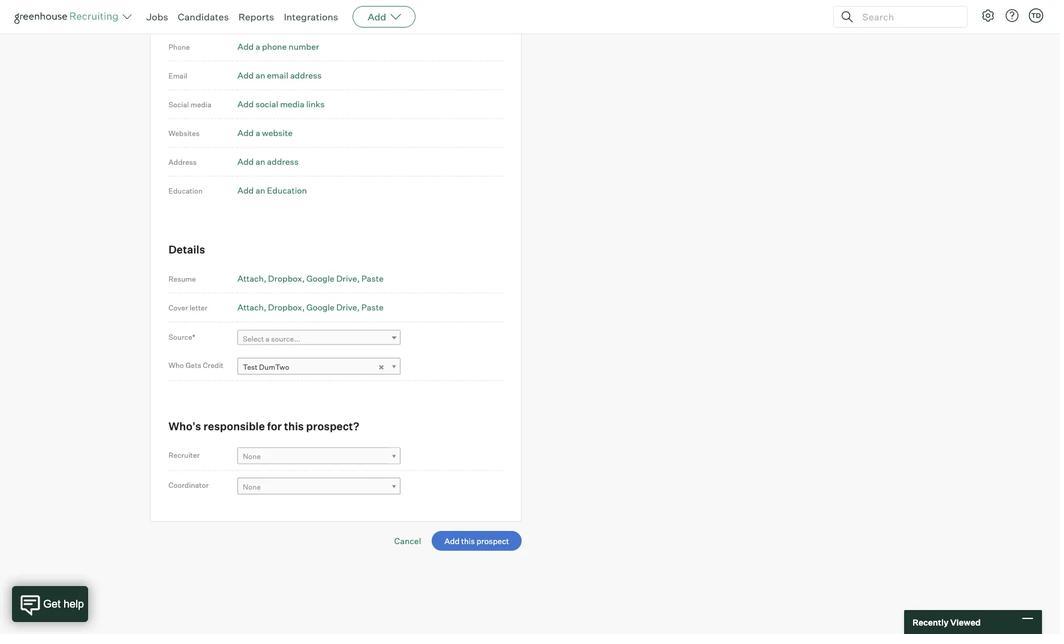 Task type: describe. For each thing, give the bounding box(es) containing it.
paste for resume
[[361, 273, 384, 284]]

this
[[284, 419, 304, 433]]

gets
[[186, 361, 201, 370]]

test dumtwo
[[243, 362, 289, 371]]

website
[[262, 128, 293, 138]]

add for add an address
[[237, 156, 254, 167]]

paste link for cover letter
[[361, 302, 384, 313]]

a for source...
[[266, 335, 270, 344]]

social
[[256, 99, 278, 109]]

0 horizontal spatial education
[[169, 186, 203, 195]]

1 horizontal spatial education
[[267, 185, 307, 196]]

reports
[[238, 11, 274, 23]]

credit
[[203, 361, 224, 370]]

email
[[267, 70, 288, 81]]

who
[[169, 361, 184, 370]]

dropbox link for resume
[[268, 273, 305, 284]]

email
[[169, 71, 187, 80]]

candidates link
[[178, 11, 229, 23]]

integrations
[[284, 11, 338, 23]]

cancel link
[[394, 536, 421, 546]]

1 horizontal spatial media
[[280, 99, 304, 109]]

who's responsible for this prospect?
[[169, 419, 359, 433]]

address
[[169, 157, 197, 166]]

*
[[192, 332, 195, 341]]

attach for resume
[[237, 273, 264, 284]]

select a source... link
[[237, 330, 401, 348]]

dropbox for resume
[[268, 273, 302, 284]]

td
[[1031, 11, 1041, 19]]

td button
[[1027, 6, 1046, 25]]

add an education
[[237, 185, 307, 196]]

td button
[[1029, 8, 1043, 23]]

select
[[243, 335, 264, 344]]

add for add social media links
[[237, 99, 254, 109]]

websites
[[169, 129, 200, 138]]

Search text field
[[859, 8, 956, 25]]

add a phone number link
[[237, 41, 319, 52]]

add an email address link
[[237, 70, 322, 81]]

jobs link
[[146, 11, 168, 23]]

cancel
[[394, 536, 421, 546]]

test dumtwo link
[[237, 358, 401, 375]]

none link for recruiter
[[237, 448, 401, 465]]

candidates
[[178, 11, 229, 23]]

test
[[243, 362, 258, 371]]

select a source...
[[243, 335, 301, 344]]

add for add an education
[[237, 185, 254, 196]]

google drive link for resume
[[306, 273, 360, 284]]

recently viewed
[[913, 617, 981, 628]]

jobs
[[146, 11, 168, 23]]

social media
[[169, 100, 211, 109]]

source
[[169, 332, 192, 341]]

prospect?
[[306, 419, 359, 433]]

drive for resume
[[336, 273, 357, 284]]

add for add an email address
[[237, 70, 254, 81]]

cover
[[169, 303, 188, 312]]

add social media links link
[[237, 99, 325, 109]]



Task type: vqa. For each thing, say whether or not it's contained in the screenshot.
Add corresponding to Add a phone number
yes



Task type: locate. For each thing, give the bounding box(es) containing it.
dumtwo
[[259, 362, 289, 371]]

attach for cover letter
[[237, 302, 264, 313]]

drive
[[336, 273, 357, 284], [336, 302, 357, 313]]

education down the add an address link
[[267, 185, 307, 196]]

1 vertical spatial none link
[[237, 478, 401, 495]]

dropbox for cover letter
[[268, 302, 302, 313]]

1 vertical spatial drive
[[336, 302, 357, 313]]

attach link for cover letter
[[237, 302, 266, 313]]

none for coordinator
[[243, 482, 261, 491]]

paste
[[361, 273, 384, 284], [361, 302, 384, 313]]

0 vertical spatial none
[[243, 452, 261, 461]]

who gets credit
[[169, 361, 224, 370]]

1 none from the top
[[243, 452, 261, 461]]

None submit
[[432, 531, 522, 551]]

1 vertical spatial attach link
[[237, 302, 266, 313]]

dropbox
[[268, 273, 302, 284], [268, 302, 302, 313]]

a left "phone"
[[256, 41, 260, 52]]

0 vertical spatial an
[[256, 70, 265, 81]]

1 vertical spatial dropbox
[[268, 302, 302, 313]]

info
[[169, 11, 189, 25]]

2 drive from the top
[[336, 302, 357, 313]]

2 attach from the top
[[237, 302, 264, 313]]

none
[[243, 452, 261, 461], [243, 482, 261, 491]]

1 google drive link from the top
[[306, 273, 360, 284]]

add button
[[353, 6, 416, 28]]

add for add a phone number
[[237, 41, 254, 52]]

1 vertical spatial none
[[243, 482, 261, 491]]

none link for coordinator
[[237, 478, 401, 495]]

2 google from the top
[[306, 302, 335, 313]]

address down website
[[267, 156, 299, 167]]

2 paste from the top
[[361, 302, 384, 313]]

add an address link
[[237, 156, 299, 167]]

0 vertical spatial paste link
[[361, 273, 384, 284]]

add inside popup button
[[368, 11, 386, 23]]

add for add a website
[[237, 128, 254, 138]]

1 vertical spatial paste
[[361, 302, 384, 313]]

1 dropbox link from the top
[[268, 273, 305, 284]]

google
[[306, 273, 335, 284], [306, 302, 335, 313]]

attach
[[237, 273, 264, 284], [237, 302, 264, 313]]

who's
[[169, 419, 201, 433]]

0 vertical spatial paste
[[361, 273, 384, 284]]

2 none link from the top
[[237, 478, 401, 495]]

dropbox link
[[268, 273, 305, 284], [268, 302, 305, 313]]

1 vertical spatial google
[[306, 302, 335, 313]]

an left 'email'
[[256, 70, 265, 81]]

resume
[[169, 274, 196, 283]]

1 attach link from the top
[[237, 273, 266, 284]]

add an address
[[237, 156, 299, 167]]

1 vertical spatial paste link
[[361, 302, 384, 313]]

a
[[256, 41, 260, 52], [256, 128, 260, 138], [266, 335, 270, 344]]

an down the add a website
[[256, 156, 265, 167]]

recruiter
[[169, 451, 200, 460]]

2 attach link from the top
[[237, 302, 266, 313]]

google for resume
[[306, 273, 335, 284]]

add social media links
[[237, 99, 325, 109]]

social
[[169, 100, 189, 109]]

None file field
[[14, 574, 166, 587], [0, 589, 151, 602], [14, 574, 166, 587], [0, 589, 151, 602]]

attach link
[[237, 273, 266, 284], [237, 302, 266, 313]]

2 vertical spatial an
[[256, 185, 265, 196]]

1 vertical spatial a
[[256, 128, 260, 138]]

links
[[306, 99, 325, 109]]

attach dropbox google drive paste for cover letter
[[237, 302, 384, 313]]

1 vertical spatial an
[[256, 156, 265, 167]]

paste for cover letter
[[361, 302, 384, 313]]

2 attach dropbox google drive paste from the top
[[237, 302, 384, 313]]

0 vertical spatial none link
[[237, 448, 401, 465]]

cover letter
[[169, 303, 208, 312]]

address right 'email'
[[290, 70, 322, 81]]

1 vertical spatial address
[[267, 156, 299, 167]]

0 vertical spatial google drive link
[[306, 273, 360, 284]]

1 paste link from the top
[[361, 273, 384, 284]]

details
[[169, 243, 205, 256]]

a left website
[[256, 128, 260, 138]]

0 vertical spatial a
[[256, 41, 260, 52]]

source...
[[271, 335, 301, 344]]

an for address
[[256, 156, 265, 167]]

1 attach from the top
[[237, 273, 264, 284]]

media right social
[[191, 100, 211, 109]]

google drive link for cover letter
[[306, 302, 360, 313]]

add
[[368, 11, 386, 23], [237, 41, 254, 52], [237, 70, 254, 81], [237, 99, 254, 109], [237, 128, 254, 138], [237, 156, 254, 167], [237, 185, 254, 196]]

0 vertical spatial address
[[290, 70, 322, 81]]

add a website link
[[237, 128, 293, 138]]

2 none from the top
[[243, 482, 261, 491]]

reports link
[[238, 11, 274, 23]]

responsible
[[203, 419, 265, 433]]

address
[[290, 70, 322, 81], [267, 156, 299, 167]]

1 vertical spatial attach
[[237, 302, 264, 313]]

an down the add an address link
[[256, 185, 265, 196]]

0 vertical spatial dropbox
[[268, 273, 302, 284]]

add an email address
[[237, 70, 322, 81]]

recently
[[913, 617, 949, 628]]

an
[[256, 70, 265, 81], [256, 156, 265, 167], [256, 185, 265, 196]]

paste link for resume
[[361, 273, 384, 284]]

0 vertical spatial attach link
[[237, 273, 266, 284]]

1 vertical spatial dropbox link
[[268, 302, 305, 313]]

2 google drive link from the top
[[306, 302, 360, 313]]

1 an from the top
[[256, 70, 265, 81]]

2 vertical spatial a
[[266, 335, 270, 344]]

a for website
[[256, 128, 260, 138]]

google for cover letter
[[306, 302, 335, 313]]

1 vertical spatial google drive link
[[306, 302, 360, 313]]

a for phone
[[256, 41, 260, 52]]

0 horizontal spatial media
[[191, 100, 211, 109]]

media
[[280, 99, 304, 109], [191, 100, 211, 109]]

1 google from the top
[[306, 273, 335, 284]]

phone
[[169, 42, 190, 51]]

2 an from the top
[[256, 156, 265, 167]]

an for email
[[256, 70, 265, 81]]

attach link for resume
[[237, 273, 266, 284]]

0 vertical spatial attach dropbox google drive paste
[[237, 273, 384, 284]]

add for add
[[368, 11, 386, 23]]

1 attach dropbox google drive paste from the top
[[237, 273, 384, 284]]

source *
[[169, 332, 195, 341]]

viewed
[[950, 617, 981, 628]]

1 paste from the top
[[361, 273, 384, 284]]

education
[[267, 185, 307, 196], [169, 186, 203, 195]]

1 vertical spatial attach dropbox google drive paste
[[237, 302, 384, 313]]

attach dropbox google drive paste for resume
[[237, 273, 384, 284]]

1 none link from the top
[[237, 448, 401, 465]]

paste link
[[361, 273, 384, 284], [361, 302, 384, 313]]

2 dropbox link from the top
[[268, 302, 305, 313]]

number
[[289, 41, 319, 52]]

attach dropbox google drive paste
[[237, 273, 384, 284], [237, 302, 384, 313]]

2 paste link from the top
[[361, 302, 384, 313]]

configure image
[[981, 8, 995, 23]]

0 vertical spatial google
[[306, 273, 335, 284]]

add a phone number
[[237, 41, 319, 52]]

integrations link
[[284, 11, 338, 23]]

none link
[[237, 448, 401, 465], [237, 478, 401, 495]]

for
[[267, 419, 282, 433]]

google drive link
[[306, 273, 360, 284], [306, 302, 360, 313]]

1 drive from the top
[[336, 273, 357, 284]]

phone
[[262, 41, 287, 52]]

1 dropbox from the top
[[268, 273, 302, 284]]

education down address
[[169, 186, 203, 195]]

dropbox link for cover letter
[[268, 302, 305, 313]]

0 vertical spatial dropbox link
[[268, 273, 305, 284]]

media left links
[[280, 99, 304, 109]]

0 vertical spatial attach
[[237, 273, 264, 284]]

an for education
[[256, 185, 265, 196]]

add a website
[[237, 128, 293, 138]]

drive for cover letter
[[336, 302, 357, 313]]

add an education link
[[237, 185, 307, 196]]

2 dropbox from the top
[[268, 302, 302, 313]]

none for recruiter
[[243, 452, 261, 461]]

3 an from the top
[[256, 185, 265, 196]]

greenhouse recruiting image
[[14, 10, 122, 24]]

coordinator
[[169, 481, 209, 490]]

0 vertical spatial drive
[[336, 273, 357, 284]]

a right select
[[266, 335, 270, 344]]

letter
[[190, 303, 208, 312]]



